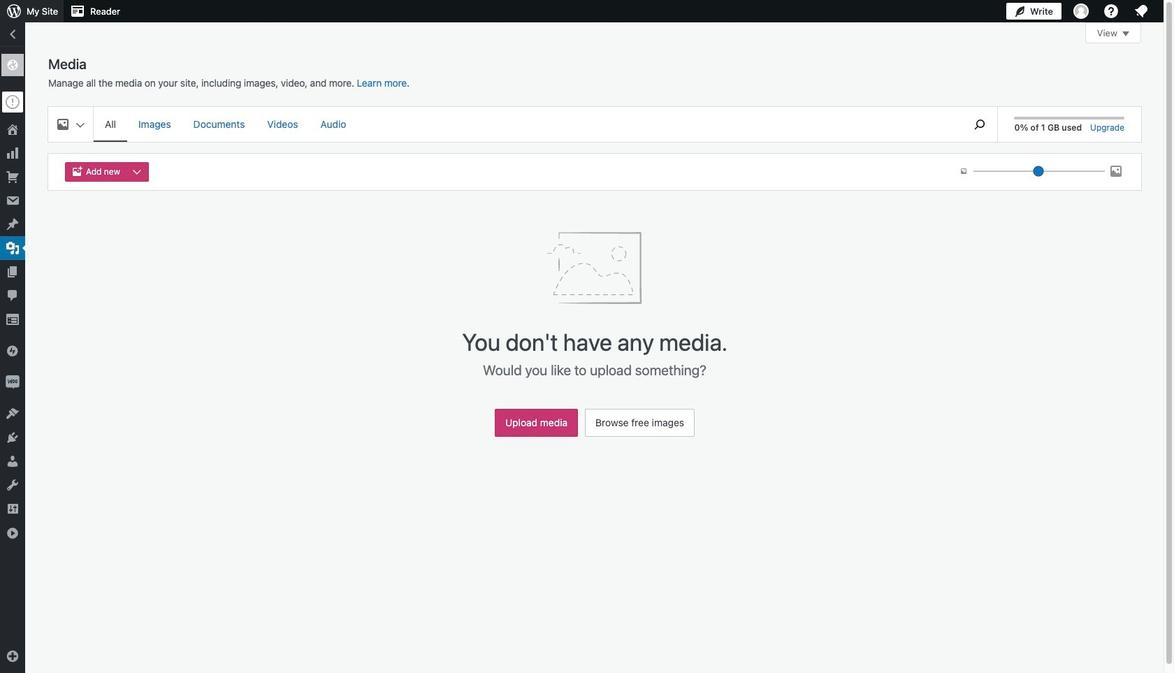 Task type: locate. For each thing, give the bounding box(es) containing it.
menu
[[94, 107, 956, 142]]

1 vertical spatial img image
[[6, 375, 20, 389]]

help image
[[1103, 3, 1120, 20]]

main content
[[48, 22, 1142, 444]]

0 vertical spatial img image
[[6, 344, 20, 358]]

group
[[65, 162, 155, 182]]

img image
[[6, 344, 20, 358], [6, 375, 20, 389]]

None search field
[[963, 107, 998, 142]]

None range field
[[974, 165, 1105, 178]]

open search image
[[963, 116, 998, 133]]

2 img image from the top
[[6, 375, 20, 389]]



Task type: describe. For each thing, give the bounding box(es) containing it.
closed image
[[1123, 31, 1130, 36]]

1 img image from the top
[[6, 344, 20, 358]]

my profile image
[[1074, 3, 1089, 19]]

manage your notifications image
[[1133, 3, 1150, 20]]



Task type: vqa. For each thing, say whether or not it's contained in the screenshot.
'domain'
no



